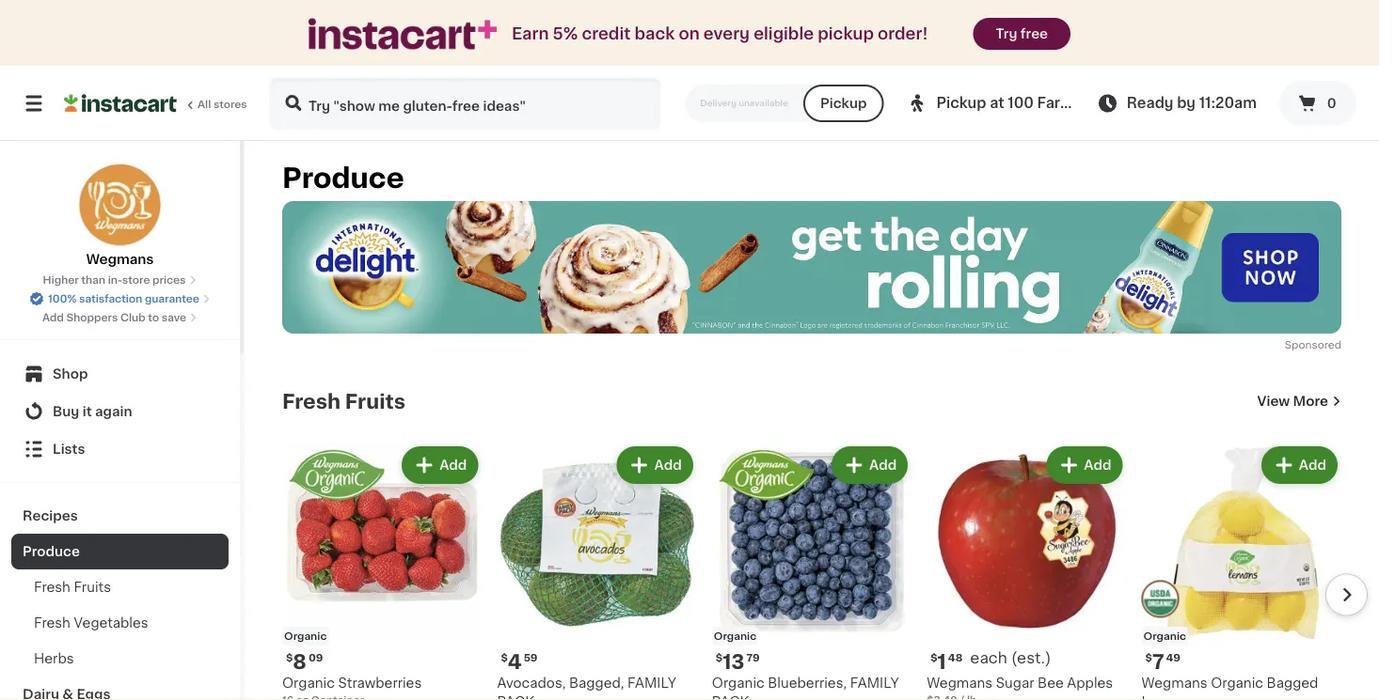 Task type: locate. For each thing, give the bounding box(es) containing it.
3 $ from the left
[[716, 654, 723, 664]]

lists link
[[11, 431, 229, 469]]

organic down the $ 13 79
[[712, 678, 765, 691]]

pack inside avocados, bagged, family pack
[[497, 696, 534, 701]]

0 vertical spatial view
[[1078, 96, 1112, 110]]

lists
[[53, 443, 85, 456]]

add for 7
[[1299, 459, 1327, 472]]

item badge image
[[1142, 581, 1179, 618]]

5%
[[553, 26, 578, 42]]

$ for 13
[[716, 654, 723, 664]]

0 horizontal spatial view
[[1078, 96, 1112, 110]]

wegmans organic bagged lemons
[[1142, 678, 1319, 701]]

1 horizontal spatial fruits
[[345, 392, 405, 411]]

4 $ from the left
[[931, 654, 938, 664]]

order!
[[878, 26, 928, 42]]

recipes link
[[11, 499, 229, 534]]

add
[[42, 313, 64, 323], [440, 459, 467, 472], [654, 459, 682, 472], [869, 459, 897, 472], [1084, 459, 1112, 472], [1299, 459, 1327, 472]]

$ 7 49
[[1146, 653, 1181, 672]]

13
[[723, 653, 745, 672]]

$ left 09
[[286, 654, 293, 664]]

add shoppers club to save link
[[42, 310, 198, 326]]

1 vertical spatial view
[[1258, 395, 1290, 408]]

49
[[1166, 654, 1181, 664]]

add for 13
[[869, 459, 897, 472]]

100% satisfaction guarantee button
[[29, 288, 211, 307]]

fresh fruits link
[[282, 390, 405, 413], [11, 570, 229, 606]]

avocados,
[[497, 678, 566, 691]]

pickup inside button
[[820, 97, 867, 110]]

3 add button from the left
[[834, 449, 906, 482]]

pickup left at
[[937, 96, 986, 110]]

100% satisfaction guarantee
[[48, 294, 199, 304]]

Search field
[[271, 79, 659, 128]]

credit
[[582, 26, 631, 42]]

wegmans sugar bee apples
[[927, 678, 1113, 691]]

in-
[[108, 275, 122, 286]]

wegmans inside wegmans organic bagged lemons
[[1142, 678, 1208, 691]]

on
[[679, 26, 700, 42]]

earn 5% credit back on every eligible pickup order!
[[512, 26, 928, 42]]

1 vertical spatial fresh
[[34, 581, 70, 595]]

1 add button from the left
[[404, 449, 476, 482]]

1 vertical spatial fresh fruits link
[[11, 570, 229, 606]]

organic up 49
[[1144, 632, 1186, 642]]

than
[[81, 275, 105, 286]]

8
[[293, 653, 307, 672]]

view right farm
[[1078, 96, 1112, 110]]

$ inside $ 4 59
[[501, 654, 508, 664]]

herbs
[[34, 653, 74, 666]]

4 product group from the left
[[927, 443, 1127, 701]]

pack
[[497, 696, 534, 701], [712, 696, 749, 701]]

1 $ from the left
[[286, 654, 293, 664]]

2 pack from the left
[[712, 696, 749, 701]]

view inside popup button
[[1078, 96, 1112, 110]]

organic strawberries
[[282, 678, 422, 691]]

pickup
[[937, 96, 986, 110], [820, 97, 867, 110]]

0 horizontal spatial fruits
[[74, 581, 111, 595]]

product group containing 7
[[1142, 443, 1342, 701]]

100
[[1008, 96, 1034, 110]]

wegmans up lemons
[[1142, 678, 1208, 691]]

pack for 4
[[497, 696, 534, 701]]

shop link
[[11, 356, 229, 393]]

1 family from the left
[[628, 678, 676, 691]]

2 family from the left
[[850, 678, 899, 691]]

wegmans up the higher than in-store prices link
[[86, 253, 154, 266]]

view more
[[1258, 395, 1328, 408]]

$ inside $ 8 09
[[286, 654, 293, 664]]

by
[[1177, 96, 1196, 110]]

organic inside wegmans organic bagged lemons
[[1211, 678, 1264, 691]]

organic
[[284, 632, 327, 642], [714, 632, 757, 642], [1144, 632, 1186, 642], [282, 678, 335, 691], [712, 678, 765, 691], [1211, 678, 1264, 691]]

each
[[970, 651, 1007, 666]]

5 product group from the left
[[1142, 443, 1342, 701]]

$ left 49
[[1146, 654, 1152, 664]]

save
[[162, 313, 186, 323]]

0 horizontal spatial family
[[628, 678, 676, 691]]

club
[[120, 313, 145, 323]]

$ inside the $ 13 79
[[716, 654, 723, 664]]

$ for 4
[[501, 654, 508, 664]]

pickup for pickup at 100 farm view
[[937, 96, 986, 110]]

0 horizontal spatial wegmans
[[86, 253, 154, 266]]

view left more
[[1258, 395, 1290, 408]]

wegmans
[[86, 253, 154, 266], [927, 678, 993, 691], [1142, 678, 1208, 691]]

1 horizontal spatial pack
[[712, 696, 749, 701]]

produce
[[282, 165, 404, 192], [23, 546, 80, 559]]

prices
[[152, 275, 186, 286]]

eligible
[[754, 26, 814, 42]]

5 add button from the left
[[1263, 449, 1336, 482]]

1 vertical spatial fruits
[[74, 581, 111, 595]]

pickup at 100 farm view button
[[906, 77, 1112, 130]]

2 horizontal spatial wegmans
[[1142, 678, 1208, 691]]

1 horizontal spatial family
[[850, 678, 899, 691]]

1 horizontal spatial fresh fruits link
[[282, 390, 405, 413]]

buy it again link
[[11, 393, 229, 431]]

family inside the organic blueberries, family pack
[[850, 678, 899, 691]]

0 horizontal spatial fresh fruits link
[[11, 570, 229, 606]]

lemons
[[1142, 696, 1195, 701]]

all stores
[[198, 99, 247, 110]]

organic inside the organic blueberries, family pack
[[712, 678, 765, 691]]

$ left 59
[[501, 654, 508, 664]]

add for 8
[[440, 459, 467, 472]]

wegmans for wegmans sugar bee apples
[[927, 678, 993, 691]]

2 $ from the left
[[501, 654, 508, 664]]

organic left bagged
[[1211, 678, 1264, 691]]

vegetables
[[74, 617, 148, 630]]

$ inside $ 1 48
[[931, 654, 938, 664]]

$ 13 79
[[716, 653, 760, 672]]

product group
[[282, 443, 482, 701], [497, 443, 697, 701], [712, 443, 912, 701], [927, 443, 1127, 701], [1142, 443, 1342, 701]]

0 horizontal spatial produce
[[23, 546, 80, 559]]

None search field
[[269, 77, 661, 130]]

2 product group from the left
[[497, 443, 697, 701]]

produce link
[[11, 534, 229, 570]]

strawberries
[[338, 678, 422, 691]]

pickup inside popup button
[[937, 96, 986, 110]]

family right bagged, at the bottom of the page
[[628, 678, 676, 691]]

2 vertical spatial fresh
[[34, 617, 70, 630]]

1 horizontal spatial fresh fruits
[[282, 392, 405, 411]]

pickup down pickup
[[820, 97, 867, 110]]

0 vertical spatial fresh
[[282, 392, 341, 411]]

fresh
[[282, 392, 341, 411], [34, 581, 70, 595], [34, 617, 70, 630]]

family right blueberries,
[[850, 678, 899, 691]]

higher than in-store prices
[[43, 275, 186, 286]]

0 vertical spatial produce
[[282, 165, 404, 192]]

$ 4 59
[[501, 653, 538, 672]]

$
[[286, 654, 293, 664], [501, 654, 508, 664], [716, 654, 723, 664], [931, 654, 938, 664], [1146, 654, 1152, 664]]

1 pack from the left
[[497, 696, 534, 701]]

item carousel region
[[256, 435, 1368, 701]]

1 vertical spatial produce
[[23, 546, 80, 559]]

1 horizontal spatial pickup
[[937, 96, 986, 110]]

1 vertical spatial fresh fruits
[[34, 581, 111, 595]]

0 horizontal spatial pickup
[[820, 97, 867, 110]]

$ left "48"
[[931, 654, 938, 664]]

$ inside $ 7 49
[[1146, 654, 1152, 664]]

1 product group from the left
[[282, 443, 482, 701]]

free
[[1021, 27, 1048, 40]]

product group containing 4
[[497, 443, 697, 701]]

family inside avocados, bagged, family pack
[[628, 678, 676, 691]]

3 product group from the left
[[712, 443, 912, 701]]

2 add button from the left
[[619, 449, 691, 482]]

ready
[[1127, 96, 1174, 110]]

0 button
[[1280, 81, 1357, 126]]

$ for 1
[[931, 654, 938, 664]]

pack down avocados,
[[497, 696, 534, 701]]

add shoppers club to save
[[42, 313, 186, 323]]

1 horizontal spatial wegmans
[[927, 678, 993, 691]]

wegmans down $ 1 48
[[927, 678, 993, 691]]

$ for 7
[[1146, 654, 1152, 664]]

fruits
[[345, 392, 405, 411], [74, 581, 111, 595]]

pack inside the organic blueberries, family pack
[[712, 696, 749, 701]]

again
[[95, 405, 132, 419]]

pack down 13
[[712, 696, 749, 701]]

0 vertical spatial fresh fruits link
[[282, 390, 405, 413]]

0 horizontal spatial fresh fruits
[[34, 581, 111, 595]]

$ 8 09
[[286, 653, 323, 672]]

back
[[635, 26, 675, 42]]

$ for 8
[[286, 654, 293, 664]]

product group containing 13
[[712, 443, 912, 701]]

family for 13
[[850, 678, 899, 691]]

0 horizontal spatial pack
[[497, 696, 534, 701]]

view
[[1078, 96, 1112, 110], [1258, 395, 1290, 408]]

1 horizontal spatial view
[[1258, 395, 1290, 408]]

buy
[[53, 405, 79, 419]]

$ left 79
[[716, 654, 723, 664]]

view more link
[[1258, 392, 1342, 411]]

add button
[[404, 449, 476, 482], [619, 449, 691, 482], [834, 449, 906, 482], [1048, 449, 1121, 482], [1263, 449, 1336, 482]]

fresh vegetables link
[[11, 606, 229, 642]]

family
[[628, 678, 676, 691], [850, 678, 899, 691]]

fresh fruits
[[282, 392, 405, 411], [34, 581, 111, 595]]

5 $ from the left
[[1146, 654, 1152, 664]]



Task type: vqa. For each thing, say whether or not it's contained in the screenshot.
$ in the $ 8 09
yes



Task type: describe. For each thing, give the bounding box(es) containing it.
4
[[508, 653, 522, 672]]

bee
[[1038, 678, 1064, 691]]

shop
[[53, 368, 88, 381]]

1
[[938, 653, 946, 672]]

express icon image
[[309, 18, 497, 49]]

store
[[122, 275, 150, 286]]

satisfaction
[[79, 294, 142, 304]]

4 add button from the left
[[1048, 449, 1121, 482]]

add button for 8
[[404, 449, 476, 482]]

try
[[996, 27, 1017, 40]]

it
[[83, 405, 92, 419]]

59
[[524, 654, 538, 664]]

0
[[1327, 97, 1337, 110]]

all stores link
[[64, 77, 248, 130]]

add for 4
[[654, 459, 682, 472]]

more
[[1293, 395, 1328, 408]]

blueberries,
[[768, 678, 847, 691]]

farm
[[1037, 96, 1074, 110]]

ready by 11:20am
[[1127, 96, 1257, 110]]

add button for 13
[[834, 449, 906, 482]]

each (est.)
[[970, 651, 1051, 666]]

wegmans for wegmans organic bagged lemons
[[1142, 678, 1208, 691]]

fresh vegetables
[[34, 617, 148, 630]]

shoppers
[[66, 313, 118, 323]]

every
[[704, 26, 750, 42]]

add button for 7
[[1263, 449, 1336, 482]]

pickup at 100 farm view
[[937, 96, 1112, 110]]

add inside add shoppers club to save link
[[42, 313, 64, 323]]

7
[[1152, 653, 1164, 672]]

ready by 11:20am link
[[1097, 92, 1257, 115]]

organic up 13
[[714, 632, 757, 642]]

to
[[148, 313, 159, 323]]

higher than in-store prices link
[[43, 273, 197, 288]]

1 horizontal spatial produce
[[282, 165, 404, 192]]

48
[[948, 654, 963, 664]]

$ 1 48
[[931, 653, 963, 672]]

all
[[198, 99, 211, 110]]

wegmans for wegmans
[[86, 253, 154, 266]]

09
[[308, 654, 323, 664]]

0 vertical spatial fresh fruits
[[282, 392, 405, 411]]

nsored
[[1305, 340, 1342, 350]]

service type group
[[685, 85, 884, 122]]

(est.)
[[1011, 651, 1051, 666]]

organic down $ 8 09
[[282, 678, 335, 691]]

pickup
[[818, 26, 874, 42]]

100%
[[48, 294, 77, 304]]

11:20am
[[1199, 96, 1257, 110]]

0 vertical spatial fruits
[[345, 392, 405, 411]]

fresh fruits link for the view more link
[[282, 390, 405, 413]]

family for 4
[[628, 678, 676, 691]]

79
[[747, 654, 760, 664]]

wegmans link
[[79, 164, 161, 269]]

avocados, bagged, family pack
[[497, 678, 676, 701]]

stores
[[213, 99, 247, 110]]

apples
[[1067, 678, 1113, 691]]

organic blueberries, family pack
[[712, 678, 899, 701]]

• sponsored: get the day rolling! shop now international delight cinnabon creamer image
[[282, 201, 1342, 334]]

earn
[[512, 26, 549, 42]]

recipes
[[23, 510, 78, 523]]

wegmans logo image
[[79, 164, 161, 246]]

buy it again
[[53, 405, 132, 419]]

bagged,
[[569, 678, 624, 691]]

instacart logo image
[[64, 92, 177, 115]]

try free
[[996, 27, 1048, 40]]

sugar
[[996, 678, 1034, 691]]

add button for 4
[[619, 449, 691, 482]]

herbs link
[[11, 642, 229, 677]]

pickup button
[[803, 85, 884, 122]]

higher
[[43, 275, 79, 286]]

pack for 13
[[712, 696, 749, 701]]

fresh fruits link for fresh vegetables link
[[11, 570, 229, 606]]

product group containing 8
[[282, 443, 482, 701]]

guarantee
[[145, 294, 199, 304]]

organic up 09
[[284, 632, 327, 642]]

bagged
[[1267, 678, 1319, 691]]

fresh for fresh fruits "link" for fresh vegetables link
[[34, 581, 70, 595]]

$1.48 each (estimated) element
[[927, 650, 1127, 675]]

spo
[[1285, 340, 1305, 350]]

fresh fruits inside "link"
[[34, 581, 111, 595]]

fresh for fresh vegetables link
[[34, 617, 70, 630]]

pickup for pickup
[[820, 97, 867, 110]]

at
[[990, 96, 1004, 110]]

product group containing 1
[[927, 443, 1127, 701]]



